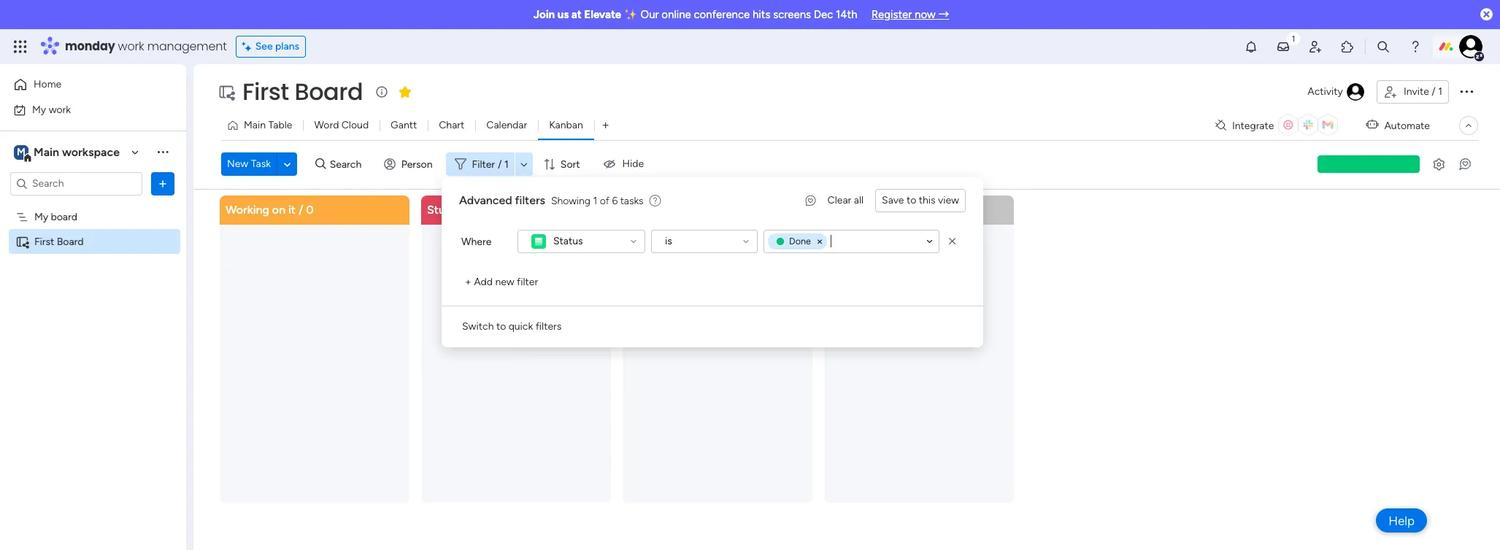 Task type: locate. For each thing, give the bounding box(es) containing it.
1 horizontal spatial done
[[789, 236, 811, 247]]

to for switch
[[496, 320, 506, 333]]

options image
[[155, 176, 170, 191]]

main left table on the left top
[[244, 119, 266, 131]]

to left quick on the bottom of the page
[[496, 320, 506, 333]]

main inside 'workspace selection' element
[[34, 145, 59, 159]]

/ right it
[[299, 203, 303, 216]]

1 horizontal spatial first
[[242, 75, 289, 108]]

my board
[[34, 211, 77, 223]]

0 horizontal spatial board
[[57, 235, 84, 248]]

0 horizontal spatial first
[[34, 235, 54, 248]]

0 vertical spatial done
[[629, 203, 656, 216]]

filters
[[515, 193, 545, 207], [536, 320, 562, 333]]

0 horizontal spatial first board
[[34, 235, 84, 248]]

to inside switch to quick filters button
[[496, 320, 506, 333]]

my down 'home'
[[32, 103, 46, 116]]

0 vertical spatial my
[[32, 103, 46, 116]]

hits
[[753, 8, 771, 21]]

row group
[[217, 195, 1023, 550]]

main inside button
[[244, 119, 266, 131]]

activity button
[[1302, 80, 1371, 104]]

1 horizontal spatial first board
[[242, 75, 363, 108]]

board
[[295, 75, 363, 108], [57, 235, 84, 248]]

my for my work
[[32, 103, 46, 116]]

help
[[1389, 514, 1415, 528]]

join
[[533, 8, 555, 21]]

0
[[306, 203, 314, 216], [468, 203, 475, 216], [869, 203, 876, 216]]

item 2
[[640, 241, 667, 252]]

kanban
[[549, 119, 583, 131]]

/ right the tasks in the left of the page
[[659, 203, 664, 216]]

0 vertical spatial work
[[118, 38, 144, 55]]

apps image
[[1340, 39, 1355, 54]]

1 horizontal spatial work
[[118, 38, 144, 55]]

0 right all
[[869, 203, 876, 216]]

first board up table on the left top
[[242, 75, 363, 108]]

None field
[[831, 229, 834, 256]]

14th
[[836, 8, 858, 21]]

1 right invite
[[1438, 85, 1443, 98]]

0 vertical spatial filters
[[515, 193, 545, 207]]

done left ×
[[789, 236, 811, 247]]

/ inside invite / 1 button
[[1432, 85, 1436, 98]]

1 horizontal spatial 0
[[468, 203, 475, 216]]

sort
[[560, 158, 580, 171]]

0 horizontal spatial to
[[496, 320, 506, 333]]

work for monday
[[118, 38, 144, 55]]

v2 search image
[[315, 156, 326, 173]]

angle down image
[[284, 159, 291, 170]]

where
[[461, 235, 492, 248]]

automate
[[1384, 119, 1430, 132]]

word cloud button
[[303, 114, 380, 137]]

/ right invite
[[1432, 85, 1436, 98]]

my left board
[[34, 211, 48, 223]]

1 left of
[[593, 195, 597, 207]]

done right 6
[[629, 203, 656, 216]]

calendar button
[[475, 114, 538, 137]]

new task
[[227, 158, 271, 170]]

my
[[32, 103, 46, 116], [34, 211, 48, 223]]

work for my
[[49, 103, 71, 116]]

1 vertical spatial first board
[[34, 235, 84, 248]]

working
[[226, 203, 269, 216]]

/ right stuck
[[460, 203, 465, 216]]

0 horizontal spatial main
[[34, 145, 59, 159]]

filters right quick on the bottom of the page
[[536, 320, 562, 333]]

1 vertical spatial work
[[49, 103, 71, 116]]

calendar
[[486, 119, 527, 131]]

main
[[244, 119, 266, 131], [34, 145, 59, 159]]

arrow down image
[[515, 156, 533, 173]]

work
[[118, 38, 144, 55], [49, 103, 71, 116]]

1 horizontal spatial board
[[295, 75, 363, 108]]

first board down the my board
[[34, 235, 84, 248]]

done inside row group
[[629, 203, 656, 216]]

0 vertical spatial shareable board image
[[218, 83, 235, 101]]

done / 1
[[629, 203, 672, 216]]

filters down arrow down icon
[[515, 193, 545, 207]]

0 right it
[[306, 203, 314, 216]]

done for done / 1
[[629, 203, 656, 216]]

1 0 from the left
[[306, 203, 314, 216]]

option
[[0, 204, 186, 207]]

first up main table
[[242, 75, 289, 108]]

dec
[[814, 8, 833, 21]]

2
[[662, 241, 667, 252]]

1 right learn more image
[[667, 203, 672, 216]]

work right monday
[[118, 38, 144, 55]]

0 vertical spatial main
[[244, 119, 266, 131]]

work inside button
[[49, 103, 71, 116]]

3 0 from the left
[[869, 203, 876, 216]]

row group containing working on it
[[217, 195, 1023, 550]]

first
[[242, 75, 289, 108], [34, 235, 54, 248]]

board down board
[[57, 235, 84, 248]]

1 inside button
[[1438, 85, 1443, 98]]

hide button
[[593, 153, 653, 176]]

0 horizontal spatial 0
[[306, 203, 314, 216]]

show board description image
[[373, 85, 391, 99]]

First Board field
[[239, 75, 367, 108]]

on
[[272, 203, 286, 216]]

/
[[1432, 85, 1436, 98], [498, 158, 502, 171], [299, 203, 303, 216], [460, 203, 465, 216], [659, 203, 664, 216], [861, 203, 866, 216]]

1 inside row group
[[667, 203, 672, 216]]

1 vertical spatial done
[[789, 236, 811, 247]]

1 horizontal spatial to
[[907, 194, 916, 207]]

add
[[474, 276, 493, 288]]

stuck
[[427, 203, 457, 216]]

switch to quick filters button
[[456, 315, 567, 339]]

invite members image
[[1308, 39, 1323, 54]]

shareable board image
[[218, 83, 235, 101], [15, 235, 29, 249]]

/ right blank
[[861, 203, 866, 216]]

1 vertical spatial board
[[57, 235, 84, 248]]

1 horizontal spatial main
[[244, 119, 266, 131]]

board
[[51, 211, 77, 223]]

register now → link
[[871, 8, 949, 21]]

list box
[[0, 201, 186, 451]]

2 horizontal spatial 0
[[869, 203, 876, 216]]

workspace image
[[14, 144, 28, 160]]

list box containing my board
[[0, 201, 186, 451]]

filter
[[517, 276, 538, 288]]

m
[[17, 146, 26, 158]]

to
[[907, 194, 916, 207], [496, 320, 506, 333]]

first down the my board
[[34, 235, 54, 248]]

elevate
[[584, 8, 621, 21]]

integrate
[[1232, 119, 1274, 132]]

1 left arrow down icon
[[504, 158, 509, 171]]

main right the workspace image
[[34, 145, 59, 159]]

autopilot image
[[1366, 116, 1379, 134]]

status
[[553, 235, 583, 247]]

/ right "filter"
[[498, 158, 502, 171]]

switch to quick filters
[[462, 320, 562, 333]]

activity
[[1308, 85, 1343, 98]]

join us at elevate ✨ our online conference hits screens dec 14th
[[533, 8, 858, 21]]

blank / 0
[[830, 203, 876, 216]]

screens
[[773, 8, 811, 21]]

2 0 from the left
[[468, 203, 475, 216]]

my inside button
[[32, 103, 46, 116]]

v2 user feedback image
[[806, 193, 816, 208]]

0 horizontal spatial work
[[49, 103, 71, 116]]

my for my board
[[34, 211, 48, 223]]

workspace
[[62, 145, 120, 159]]

main for main workspace
[[34, 145, 59, 159]]

first board
[[242, 75, 363, 108], [34, 235, 84, 248]]

1 vertical spatial main
[[34, 145, 59, 159]]

main table
[[244, 119, 292, 131]]

0 vertical spatial first board
[[242, 75, 363, 108]]

it
[[288, 203, 296, 216]]

done for done
[[789, 236, 811, 247]]

0 for blank
[[869, 203, 876, 216]]

1
[[1438, 85, 1443, 98], [504, 158, 509, 171], [593, 195, 597, 207], [667, 203, 672, 216]]

/ for filter
[[498, 158, 502, 171]]

to left this on the top right of the page
[[907, 194, 916, 207]]

0 vertical spatial to
[[907, 194, 916, 207]]

0 vertical spatial first
[[242, 75, 289, 108]]

jacob simon image
[[1459, 35, 1483, 58]]

at
[[571, 8, 582, 21]]

add view image
[[603, 120, 609, 131]]

to inside the save to this view button
[[907, 194, 916, 207]]

save
[[882, 194, 904, 207]]

0 right stuck
[[468, 203, 475, 216]]

1 vertical spatial filters
[[536, 320, 562, 333]]

chart
[[439, 119, 465, 131]]

sort button
[[537, 153, 589, 176]]

1 inside the advanced filters showing 1 of 6 tasks
[[593, 195, 597, 207]]

help image
[[1408, 39, 1423, 54]]

1 vertical spatial to
[[496, 320, 506, 333]]

0 horizontal spatial done
[[629, 203, 656, 216]]

collapse board header image
[[1463, 120, 1475, 131]]

1 vertical spatial my
[[34, 211, 48, 223]]

monday
[[65, 38, 115, 55]]

1 for filter / 1
[[504, 158, 509, 171]]

clear
[[828, 194, 851, 207]]

my inside list box
[[34, 211, 48, 223]]

6
[[612, 195, 618, 207]]

1 vertical spatial shareable board image
[[15, 235, 29, 249]]

done
[[629, 203, 656, 216], [789, 236, 811, 247]]

board up word
[[295, 75, 363, 108]]

work down 'home'
[[49, 103, 71, 116]]



Task type: describe. For each thing, give the bounding box(es) containing it.
/ for done
[[659, 203, 664, 216]]

1 horizontal spatial shareable board image
[[218, 83, 235, 101]]

remove sort image
[[945, 234, 960, 249]]

all
[[854, 194, 864, 207]]

see plans
[[255, 40, 299, 53]]

gantt
[[391, 119, 417, 131]]

Search field
[[326, 154, 370, 175]]

filter
[[472, 158, 495, 171]]

stuck / 0
[[427, 203, 475, 216]]

tasks
[[620, 195, 643, 207]]

filters inside button
[[536, 320, 562, 333]]

0 vertical spatial board
[[295, 75, 363, 108]]

us
[[557, 8, 569, 21]]

our
[[641, 8, 659, 21]]

→
[[938, 8, 949, 21]]

invite / 1
[[1404, 85, 1443, 98]]

main table button
[[221, 114, 303, 137]]

/ for stuck
[[460, 203, 465, 216]]

view
[[938, 194, 959, 207]]

word cloud
[[314, 119, 369, 131]]

workspace options image
[[155, 145, 170, 159]]

main for main table
[[244, 119, 266, 131]]

home button
[[9, 73, 157, 96]]

working on it / 0
[[226, 203, 314, 216]]

person
[[401, 158, 433, 171]]

online
[[662, 8, 691, 21]]

kanban button
[[538, 114, 594, 137]]

quick
[[509, 320, 533, 333]]

search everything image
[[1376, 39, 1391, 54]]

blank
[[830, 203, 858, 216]]

management
[[147, 38, 227, 55]]

options image
[[1458, 82, 1475, 100]]

hide
[[622, 158, 644, 170]]

✨
[[624, 8, 638, 21]]

Search in workspace field
[[31, 175, 122, 192]]

invite / 1 button
[[1377, 80, 1449, 104]]

invite
[[1404, 85, 1429, 98]]

clear all
[[828, 194, 864, 207]]

learn more image
[[649, 194, 661, 208]]

remove from favorites image
[[398, 84, 413, 99]]

+ add new filter button
[[459, 271, 544, 294]]

register
[[871, 8, 912, 21]]

main workspace
[[34, 145, 120, 159]]

word
[[314, 119, 339, 131]]

home
[[34, 78, 61, 91]]

inbox image
[[1276, 39, 1291, 54]]

1 for done / 1
[[667, 203, 672, 216]]

new
[[495, 276, 514, 288]]

new task button
[[221, 153, 277, 176]]

is
[[665, 235, 672, 247]]

gantt button
[[380, 114, 428, 137]]

this
[[919, 194, 936, 207]]

notifications image
[[1244, 39, 1259, 54]]

workspace selection element
[[14, 143, 122, 162]]

of
[[600, 195, 609, 207]]

my work
[[32, 103, 71, 116]]

chart button
[[428, 114, 475, 137]]

task
[[251, 158, 271, 170]]

save to this view
[[882, 194, 959, 207]]

monday work management
[[65, 38, 227, 55]]

see
[[255, 40, 273, 53]]

filter / 1
[[472, 158, 509, 171]]

/ for blank
[[861, 203, 866, 216]]

+ add new filter
[[465, 276, 538, 288]]

clear all button
[[822, 189, 869, 212]]

conference
[[694, 8, 750, 21]]

switch
[[462, 320, 494, 333]]

1 for invite / 1
[[1438, 85, 1443, 98]]

select product image
[[13, 39, 28, 54]]

table
[[268, 119, 292, 131]]

new
[[227, 158, 248, 170]]

0 horizontal spatial shareable board image
[[15, 235, 29, 249]]

help button
[[1376, 509, 1427, 533]]

item
[[640, 241, 660, 252]]

register now →
[[871, 8, 949, 21]]

now
[[915, 8, 936, 21]]

1 image
[[1287, 30, 1300, 46]]

/ for invite
[[1432, 85, 1436, 98]]

advanced
[[459, 193, 512, 207]]

advanced filters showing 1 of 6 tasks
[[459, 193, 643, 207]]

dapulse integrations image
[[1215, 120, 1226, 131]]

plans
[[275, 40, 299, 53]]

1 vertical spatial first
[[34, 235, 54, 248]]

my work button
[[9, 98, 157, 122]]

showing
[[551, 195, 591, 207]]

0 for stuck
[[468, 203, 475, 216]]

×
[[816, 234, 823, 248]]

save to this view button
[[875, 189, 966, 212]]

to for save
[[907, 194, 916, 207]]

see plans button
[[236, 36, 306, 58]]



Task type: vqa. For each thing, say whether or not it's contained in the screenshot.
1
yes



